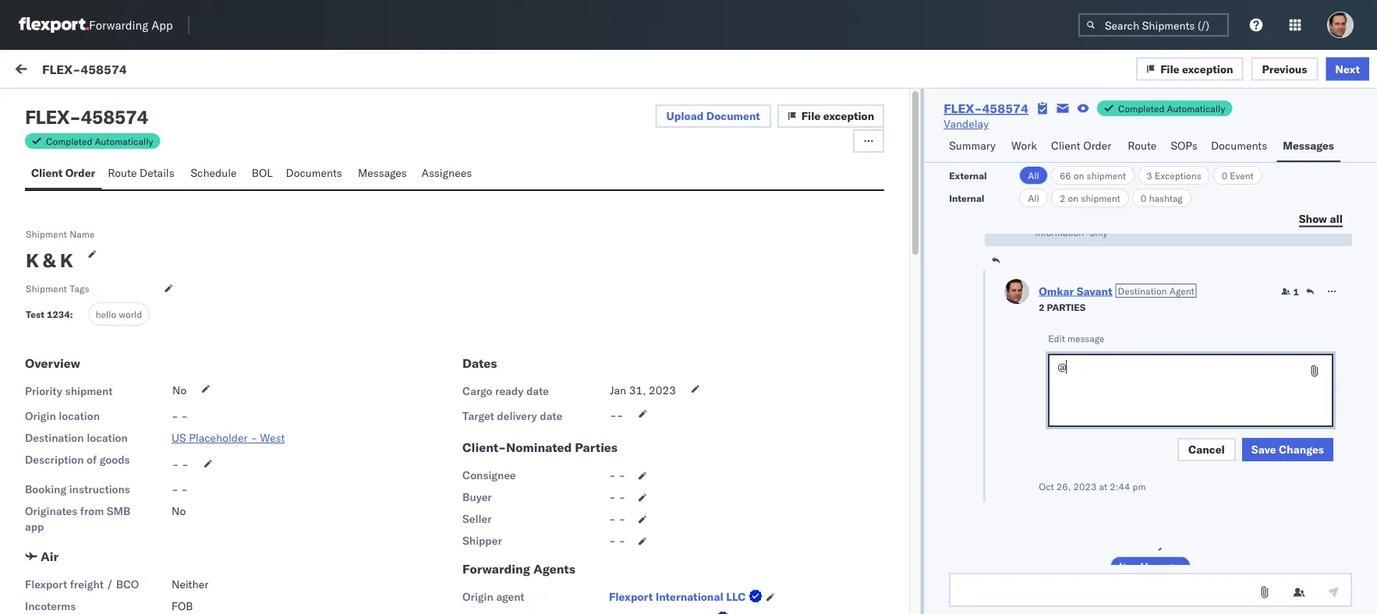 Task type: locate. For each thing, give the bounding box(es) containing it.
1 horizontal spatial flexport
[[609, 591, 653, 604]]

a right filing
[[98, 233, 104, 247]]

shipment for shipment name
[[26, 228, 67, 240]]

2023, down nominated
[[506, 474, 536, 487]]

work
[[151, 64, 177, 78], [1012, 139, 1038, 153]]

work right import
[[151, 64, 177, 78]]

1 pdt from the top
[[585, 378, 605, 392]]

edit
[[1049, 333, 1066, 344]]

client order button down message
[[25, 159, 102, 190]]

0 horizontal spatial 0
[[1141, 192, 1147, 204]]

pm
[[566, 378, 582, 392], [566, 474, 582, 487], [566, 575, 582, 589]]

0 horizontal spatial client order button
[[25, 159, 102, 190]]

1 horizontal spatial 2023
[[1074, 481, 1097, 493]]

1 all button from the top
[[1020, 166, 1049, 185]]

forwarding left app at left
[[89, 18, 148, 32]]

0 horizontal spatial documents button
[[280, 159, 352, 190]]

client order button up 66 on shipment
[[1045, 132, 1122, 162]]

0 vertical spatial messages
[[1284, 139, 1335, 153]]

flex-
[[42, 61, 81, 77], [944, 101, 983, 116], [1064, 147, 1097, 160], [1064, 221, 1097, 235], [1064, 296, 1097, 309], [1064, 474, 1097, 487], [1064, 575, 1097, 589]]

savant up 'parties'
[[1077, 284, 1113, 298]]

1 k from the left
[[26, 249, 39, 272]]

flex-458574
[[42, 61, 127, 77], [944, 101, 1029, 116]]

1 horizontal spatial work
[[1100, 135, 1121, 147]]

0 horizontal spatial internal
[[105, 99, 143, 113]]

exception: for exception: unknown customs hold
[[50, 383, 105, 396]]

documents button up event
[[1205, 132, 1277, 162]]

my
[[16, 60, 40, 82]]

2023, up agent
[[506, 575, 536, 589]]

client order down message
[[31, 166, 95, 180]]

origin down priority
[[25, 410, 56, 423]]

documents up 0 event
[[1212, 139, 1268, 153]]

a right is
[[82, 503, 88, 517]]

client order up 66 on shipment
[[1052, 139, 1112, 153]]

0 vertical spatial flex- 458574
[[1064, 147, 1138, 160]]

internal (0)
[[105, 99, 166, 113]]

show all
[[1300, 212, 1344, 225]]

0 vertical spatial client
[[1052, 139, 1081, 153]]

date down the "2:46"
[[540, 410, 563, 423]]

tags
[[70, 283, 89, 295]]

0 vertical spatial oct 26, 2023, 2:45 pm pdt
[[466, 474, 605, 487]]

0 vertical spatial route
[[1128, 139, 1157, 153]]

2 vertical spatial messages
[[1141, 560, 1183, 572]]

flexport up incoterms
[[25, 578, 67, 592]]

shipment
[[26, 228, 67, 240], [26, 283, 67, 295]]

2023 left at
[[1074, 481, 1097, 493]]

1 shipment from the top
[[26, 228, 67, 240]]

2 oct 26, 2023, 2:45 pm pdt from the top
[[466, 575, 605, 589]]

schedule
[[191, 166, 237, 180]]

on for 66
[[1074, 170, 1085, 181]]

messages left assignees
[[358, 166, 407, 180]]

completed automatically up item/shipment
[[1119, 103, 1226, 114]]

completed up latent
[[46, 135, 92, 147]]

external for external
[[950, 170, 988, 181]]

save changes button
[[1243, 438, 1334, 462]]

shipment up the 2 on shipment
[[1087, 170, 1127, 181]]

0 horizontal spatial work
[[45, 60, 85, 82]]

1 vertical spatial internal
[[950, 192, 985, 204]]

work up external (0)
[[45, 60, 85, 82]]

1 vertical spatial exception
[[824, 109, 875, 123]]

1 vertical spatial all button
[[1020, 189, 1049, 208]]

upload document
[[667, 109, 761, 123]]

1 all from the top
[[1029, 170, 1040, 181]]

1 flex- 458574 from the top
[[1064, 147, 1138, 160]]

0 horizontal spatial forwarding
[[89, 18, 148, 32]]

neither
[[172, 578, 209, 592]]

0 horizontal spatial exception
[[824, 109, 875, 123]]

exception: down the description of goods
[[50, 472, 105, 486]]

1 vertical spatial file
[[802, 109, 821, 123]]

pm for customs
[[566, 378, 582, 392]]

1 vertical spatial documents
[[286, 166, 342, 180]]

0 for 0 event
[[1222, 170, 1228, 181]]

2023, for customs
[[506, 378, 536, 392]]

pdt left jan
[[585, 378, 605, 392]]

pdt down parties at the bottom left of the page
[[585, 474, 605, 487]]

0 vertical spatial date
[[527, 385, 549, 398]]

internal for internal
[[950, 192, 985, 204]]

at
[[1100, 481, 1108, 493]]

your shipment, often occurs when unloading cargo
[[47, 574, 247, 603]]

origin agent
[[463, 591, 525, 604]]

0 vertical spatial location
[[59, 410, 100, 423]]

1 vertical spatial client
[[31, 166, 63, 180]]

1 horizontal spatial work
[[1012, 139, 1038, 153]]

flex-458574 down forwarding app link
[[42, 61, 127, 77]]

automatically up sops at the right top
[[1168, 103, 1226, 114]]

0 horizontal spatial destination
[[25, 431, 84, 445]]

1 vertical spatial date
[[540, 410, 563, 423]]

file down the search shipments (/) text box
[[1161, 62, 1180, 75]]

0 horizontal spatial 2
[[1039, 301, 1045, 313]]

work right related
[[1100, 135, 1121, 147]]

2 inside button
[[1039, 301, 1045, 313]]

message
[[48, 135, 86, 147]]

1 horizontal spatial order
[[1084, 139, 1112, 153]]

0 vertical spatial origin
[[25, 410, 56, 423]]

1 horizontal spatial external
[[950, 170, 988, 181]]

ready
[[496, 385, 524, 398]]

0 vertical spatial order
[[1084, 139, 1112, 153]]

external down summary button
[[950, 170, 988, 181]]

forwarding up origin agent
[[463, 562, 531, 577]]

all up information-
[[1029, 192, 1040, 204]]

shipment up origin location
[[65, 385, 113, 398]]

1 vertical spatial exception:
[[50, 472, 105, 486]]

shipment down 66 on shipment
[[1082, 192, 1121, 204]]

on for 2
[[1069, 192, 1079, 204]]

1 horizontal spatial your
[[173, 574, 195, 588]]

client order
[[1052, 139, 1112, 153], [31, 166, 95, 180]]

client down message
[[31, 166, 63, 180]]

your left boat!
[[127, 308, 149, 322]]

client up 66
[[1052, 139, 1081, 153]]

0 vertical spatial pdt
[[585, 378, 605, 392]]

omkar savant up messaging
[[76, 132, 145, 146]]

exception: unknown customs hold
[[50, 383, 233, 396]]

66 on shipment
[[1060, 170, 1127, 181]]

completed automatically up latent messaging test.
[[46, 135, 153, 147]]

0 vertical spatial 2023
[[649, 384, 676, 398]]

1 vertical spatial location
[[87, 431, 128, 445]]

origin left agent
[[463, 591, 494, 604]]

0 vertical spatial external
[[25, 99, 66, 113]]

Search Shipments (/) text field
[[1079, 13, 1230, 37]]

new
[[1120, 560, 1138, 572]]

forwarding for forwarding app
[[89, 18, 148, 32]]

work inside button
[[1012, 139, 1038, 153]]

(0) down import work
[[146, 99, 166, 113]]

flexport
[[25, 578, 67, 592], [609, 591, 653, 604]]

2023, left the "2:46"
[[506, 378, 536, 392]]

2 exception: from the top
[[50, 472, 105, 486]]

1 horizontal spatial 2
[[1060, 192, 1066, 204]]

0 vertical spatial all
[[1029, 170, 1040, 181]]

route button
[[1122, 132, 1165, 162]]

documents right bol button
[[286, 166, 342, 180]]

- - for consignee
[[609, 469, 626, 483]]

0 left hashtag
[[1141, 192, 1147, 204]]

notifying
[[84, 574, 127, 588]]

us placeholder - west
[[172, 431, 285, 445]]

1 vertical spatial completed
[[46, 135, 92, 147]]

0 hashtag
[[1141, 192, 1183, 204]]

internal down import
[[105, 99, 143, 113]]

2 all from the top
[[1029, 192, 1040, 204]]

26, up origin agent
[[486, 575, 503, 589]]

shipment for 66 on shipment
[[1087, 170, 1127, 181]]

next button
[[1327, 57, 1370, 81]]

k right &
[[60, 249, 73, 272]]

resize handle column header
[[440, 130, 459, 615], [739, 130, 758, 615], [1039, 130, 1057, 615], [1338, 130, 1357, 615]]

1 horizontal spatial forwarding
[[463, 562, 531, 577]]

all down work button
[[1029, 170, 1040, 181]]

location
[[59, 410, 100, 423], [87, 431, 128, 445]]

3 omkar savant from the top
[[76, 356, 145, 369]]

1 horizontal spatial client
[[1052, 139, 1081, 153]]

import work
[[116, 64, 177, 78]]

test
[[26, 309, 44, 321]]

0 vertical spatial pm
[[566, 378, 582, 392]]

1 vertical spatial work
[[1012, 139, 1038, 153]]

0 vertical spatial file exception
[[1161, 62, 1234, 75]]

1 vertical spatial 0
[[1141, 192, 1147, 204]]

1 horizontal spatial file
[[1161, 62, 1180, 75]]

route details button
[[102, 159, 184, 190]]

external (0) button
[[19, 92, 98, 122]]

file right "document"
[[802, 109, 821, 123]]

2 2023, from the top
[[506, 474, 536, 487]]

forwarding
[[89, 18, 148, 32], [463, 562, 531, 577]]

None text field
[[950, 573, 1353, 608]]

origin
[[25, 410, 56, 423], [463, 591, 494, 604]]

2 on shipment
[[1060, 192, 1121, 204]]

1 exception: from the top
[[50, 383, 105, 396]]

all for 66
[[1029, 170, 1040, 181]]

save changes
[[1252, 443, 1325, 457]]

internal
[[105, 99, 143, 113], [950, 192, 985, 204]]

1 vertical spatial all
[[1029, 192, 1040, 204]]

is
[[71, 503, 79, 517]]

0 vertical spatial 0
[[1222, 170, 1228, 181]]

0 horizontal spatial your
[[127, 308, 149, 322]]

flexport. image
[[19, 17, 89, 33]]

oct 26, 2023, 2:45 pm pdt down nominated
[[466, 474, 605, 487]]

0 for 0 hashtag
[[1141, 192, 1147, 204]]

client order button
[[1045, 132, 1122, 162], [25, 159, 102, 190]]

pm for exception: warehouse
[[566, 474, 582, 487]]

all button
[[1020, 166, 1049, 185], [1020, 189, 1049, 208]]

a
[[98, 233, 104, 247], [82, 503, 88, 517]]

1
[[1294, 286, 1300, 297]]

2 down 66
[[1060, 192, 1066, 204]]

0 vertical spatial all button
[[1020, 166, 1049, 185]]

freight
[[70, 578, 104, 592]]

messages right 'new'
[[1141, 560, 1183, 572]]

0 horizontal spatial (0)
[[69, 99, 89, 113]]

order down message
[[65, 166, 95, 180]]

unloading
[[141, 589, 190, 603]]

0 vertical spatial flex-458574
[[42, 61, 127, 77]]

1 vertical spatial client order
[[31, 166, 95, 180]]

1 vertical spatial a
[[82, 503, 88, 517]]

app
[[151, 18, 173, 32]]

2 pdt from the top
[[585, 474, 605, 487]]

1 horizontal spatial internal
[[950, 192, 985, 204]]

originates
[[25, 505, 77, 518]]

k
[[26, 249, 39, 272], [60, 249, 73, 272]]

event
[[1231, 170, 1254, 181]]

omkar down destination location
[[76, 446, 109, 459]]

2 resize handle column header from the left
[[739, 130, 758, 615]]

flexport for flexport international llc
[[609, 591, 653, 604]]

origin for origin location
[[25, 410, 56, 423]]

exception: up origin location
[[50, 383, 105, 396]]

internal inside button
[[105, 99, 143, 113]]

no left hold at the left of page
[[172, 384, 187, 398]]

26, down dates
[[486, 378, 503, 392]]

summary
[[950, 139, 996, 153]]

flex-458574 up the 'vandelay'
[[944, 101, 1029, 116]]

route for route details
[[108, 166, 137, 180]]

external inside button
[[25, 99, 66, 113]]

shipment up &
[[26, 228, 67, 240]]

flexport for flexport freight / bco
[[25, 578, 67, 592]]

new messages button
[[1111, 557, 1192, 576]]

- - for shipper
[[609, 534, 626, 548]]

2023 right 31,
[[649, 384, 676, 398]]

origin for origin agent
[[463, 591, 494, 604]]

omkar savant
[[76, 132, 145, 146], [76, 281, 145, 295], [76, 356, 145, 369], [76, 446, 145, 459]]

0 horizontal spatial k
[[26, 249, 39, 272]]

filing
[[71, 233, 95, 247]]

(0) up message
[[69, 99, 89, 113]]

date right 'ready'
[[527, 385, 549, 398]]

--
[[610, 409, 624, 423]]

1 2023, from the top
[[506, 378, 536, 392]]

2 parties button
[[1039, 300, 1086, 313]]

oct left at
[[1039, 481, 1055, 493]]

all button down work button
[[1020, 166, 1049, 185]]

- - for buyer
[[609, 491, 626, 504]]

pdt for customs
[[585, 378, 605, 392]]

cargo
[[463, 385, 493, 398]]

oct up buyer
[[466, 474, 483, 487]]

2 vertical spatial pdt
[[585, 575, 605, 589]]

2023, for exception: warehouse
[[506, 474, 536, 487]]

2 pm from the top
[[566, 474, 582, 487]]

2 shipment from the top
[[26, 283, 67, 295]]

this
[[47, 503, 68, 517]]

2023 for 26,
[[1074, 481, 1097, 493]]

2 vertical spatial shipment
[[65, 385, 113, 398]]

0 vertical spatial shipment
[[26, 228, 67, 240]]

omkar savant up "hello"
[[76, 281, 145, 295]]

flex-458574 link
[[944, 101, 1029, 116]]

on down 66
[[1069, 192, 1079, 204]]

order up 66 on shipment
[[1084, 139, 1112, 153]]

1 vertical spatial 2023
[[1074, 481, 1097, 493]]

test 1234 :
[[26, 309, 73, 321]]

1 vertical spatial order
[[65, 166, 95, 180]]

boat!
[[152, 308, 177, 322]]

1 vertical spatial your
[[173, 574, 195, 588]]

automatically up messaging
[[95, 135, 153, 147]]

0 vertical spatial 2
[[1060, 192, 1066, 204]]

partnership.
[[47, 518, 108, 532]]

nominated
[[506, 440, 572, 456]]

completed up item/shipment
[[1119, 103, 1165, 114]]

omkar down flex - 458574
[[76, 132, 109, 146]]

destination left agent
[[1119, 285, 1168, 297]]

pdt right agents
[[585, 575, 605, 589]]

work for my
[[45, 60, 85, 82]]

omkar savant up unknown
[[76, 356, 145, 369]]

1 horizontal spatial 0
[[1222, 170, 1228, 181]]

upload
[[667, 109, 704, 123]]

messages button up 'show'
[[1277, 132, 1341, 162]]

floats
[[96, 308, 124, 322]]

route inside route button
[[1128, 139, 1157, 153]]

work for related
[[1100, 135, 1121, 147]]

0 vertical spatial a
[[98, 233, 104, 247]]

1 (0) from the left
[[69, 99, 89, 113]]

shipment
[[1087, 170, 1127, 181], [1082, 192, 1121, 204], [65, 385, 113, 398]]

oct down dates
[[466, 378, 483, 392]]

exception
[[1183, 62, 1234, 75], [824, 109, 875, 123]]

1 vertical spatial origin
[[463, 591, 494, 604]]

order
[[1084, 139, 1112, 153], [65, 166, 95, 180]]

1 horizontal spatial exception
[[1183, 62, 1234, 75]]

3 flex- 458574 from the top
[[1064, 575, 1138, 589]]

route inside route details "button"
[[108, 166, 137, 180]]

location up goods at the left bottom
[[87, 431, 128, 445]]

0 vertical spatial forwarding
[[89, 18, 148, 32]]

0 horizontal spatial client order
[[31, 166, 95, 180]]

1 vertical spatial completed automatically
[[46, 135, 153, 147]]

pdt for exception: warehouse
[[585, 474, 605, 487]]

1 horizontal spatial automatically
[[1168, 103, 1226, 114]]

order for the rightmost "client order" button
[[1084, 139, 1112, 153]]

omkar up priority shipment
[[76, 356, 109, 369]]

i
[[47, 233, 50, 247]]

your up unloading
[[173, 574, 195, 588]]

no right deal
[[172, 505, 186, 518]]

omkar savant destination agent
[[1039, 284, 1195, 298]]

1 pm from the top
[[566, 378, 582, 392]]

messages inside 'button'
[[1141, 560, 1183, 572]]

oct 26, 2023, 2:45 pm pdt up agent
[[466, 575, 605, 589]]

1 vertical spatial 2
[[1039, 301, 1045, 313]]

flex
[[25, 105, 69, 129]]

1 horizontal spatial (0)
[[146, 99, 166, 113]]

external for external (0)
[[25, 99, 66, 113]]

latent
[[47, 159, 78, 173]]

k left &
[[26, 249, 39, 272]]

0 vertical spatial exception
[[1183, 62, 1234, 75]]

0 horizontal spatial route
[[108, 166, 137, 180]]

2 flex- 458574 from the top
[[1064, 474, 1138, 487]]

work right summary button
[[1012, 139, 1038, 153]]

-
[[69, 105, 81, 129], [610, 409, 617, 423], [617, 409, 624, 423], [172, 410, 178, 423], [181, 410, 188, 423], [251, 431, 257, 445], [172, 458, 179, 472], [182, 458, 189, 472], [609, 469, 616, 483], [619, 469, 626, 483], [172, 483, 178, 497], [181, 483, 188, 497], [609, 491, 616, 504], [619, 491, 626, 504], [609, 513, 616, 526], [619, 513, 626, 526], [609, 534, 616, 548], [619, 534, 626, 548]]

2 vertical spatial flex- 458574
[[1064, 575, 1138, 589]]

0 vertical spatial on
[[1074, 170, 1085, 181]]

(0)
[[69, 99, 89, 113], [146, 99, 166, 113]]

cargo
[[193, 589, 220, 603]]

hello world
[[96, 309, 142, 320]]

1 horizontal spatial messages
[[1141, 560, 1183, 572]]

flexport left international on the bottom of page
[[609, 591, 653, 604]]

2 (0) from the left
[[146, 99, 166, 113]]

2 left 'parties'
[[1039, 301, 1045, 313]]

1 vertical spatial 2023,
[[506, 474, 536, 487]]

exception: for exception: warehouse
[[50, 472, 105, 486]]

llc
[[727, 591, 746, 604]]

date for target delivery date
[[540, 410, 563, 423]]

shipment up the test 1234 : at left
[[26, 283, 67, 295]]

0 horizontal spatial external
[[25, 99, 66, 113]]

flexport freight / bco
[[25, 578, 139, 592]]

2 for 2 on shipment
[[1060, 192, 1066, 204]]

internal down summary button
[[950, 192, 985, 204]]

0 horizontal spatial completed
[[46, 135, 92, 147]]

26, left at
[[1057, 481, 1072, 493]]

0 vertical spatial work
[[45, 60, 85, 82]]

on right 66
[[1074, 170, 1085, 181]]

1 vertical spatial pdt
[[585, 474, 605, 487]]

1 vertical spatial forwarding
[[463, 562, 531, 577]]

omkar savant up exception: warehouse
[[76, 446, 145, 459]]

2 all button from the top
[[1020, 189, 1049, 208]]

0 left event
[[1222, 170, 1228, 181]]

messages up 'show'
[[1284, 139, 1335, 153]]

1 horizontal spatial k
[[60, 249, 73, 272]]



Task type: describe. For each thing, give the bounding box(es) containing it.
description
[[25, 453, 84, 467]]

location for origin location
[[59, 410, 100, 423]]

1 horizontal spatial client order button
[[1045, 132, 1122, 162]]

import work button
[[116, 64, 177, 78]]

2 k from the left
[[60, 249, 73, 272]]

am
[[53, 233, 68, 247]]

us
[[172, 431, 186, 445]]

0 vertical spatial automatically
[[1168, 103, 1226, 114]]

1 vertical spatial no
[[172, 505, 186, 518]]

shipper
[[463, 534, 502, 548]]

from
[[80, 505, 104, 518]]

whatever floats your boat!
[[47, 308, 177, 322]]

1 vertical spatial messages
[[358, 166, 407, 180]]

dates
[[463, 356, 497, 371]]

cargo ready date
[[463, 385, 549, 398]]

0 vertical spatial no
[[172, 384, 187, 398]]

&
[[43, 249, 56, 272]]

smb
[[107, 505, 131, 518]]

upload document button
[[656, 105, 772, 128]]

delivery
[[497, 410, 537, 423]]

shipment for shipment tags
[[26, 283, 67, 295]]

4 resize handle column header from the left
[[1338, 130, 1357, 615]]

client-nominated parties
[[463, 440, 618, 456]]

(0) for external (0)
[[69, 99, 89, 113]]

:
[[70, 309, 73, 321]]

whatever
[[47, 308, 94, 322]]

instructions
[[69, 483, 130, 497]]

work button
[[1006, 132, 1045, 162]]

show all button
[[1290, 208, 1353, 231]]

26, up buyer
[[486, 474, 503, 487]]

bol
[[252, 166, 273, 180]]

unknown
[[108, 383, 157, 396]]

3 resize handle column header from the left
[[1039, 130, 1057, 615]]

buyer
[[463, 491, 492, 504]]

destination location
[[25, 431, 128, 445]]

description of goods
[[25, 453, 130, 467]]

@ text field
[[1049, 354, 1334, 427]]

customs
[[159, 383, 205, 396]]

2 for 2 parties
[[1039, 301, 1045, 313]]

flex- 458574 for you
[[1064, 575, 1138, 589]]

savant up warehouse
[[111, 446, 145, 459]]

all for 2
[[1029, 192, 1040, 204]]

savant up unknown
[[111, 356, 145, 369]]

air
[[41, 549, 59, 565]]

you
[[130, 574, 148, 588]]

jan
[[610, 384, 627, 398]]

1366815
[[1097, 296, 1145, 309]]

1 horizontal spatial documents button
[[1205, 132, 1277, 162]]

flex- 458574 for latent messaging test.
[[1064, 147, 1138, 160]]

next
[[1336, 62, 1361, 75]]

of
[[87, 453, 97, 467]]

great
[[91, 503, 116, 517]]

order for "client order" button to the left
[[65, 166, 95, 180]]

0 horizontal spatial client
[[31, 166, 63, 180]]

3 2023, from the top
[[506, 575, 536, 589]]

- - for description of goods
[[172, 458, 189, 472]]

0 horizontal spatial a
[[82, 503, 88, 517]]

4 omkar savant from the top
[[76, 446, 145, 459]]

client-
[[463, 440, 506, 456]]

1854269
[[1097, 221, 1145, 235]]

exceptions
[[1155, 170, 1202, 181]]

0 vertical spatial your
[[127, 308, 149, 322]]

all button for 2
[[1020, 189, 1049, 208]]

previous button
[[1252, 57, 1319, 81]]

destination inside omkar savant destination agent
[[1119, 285, 1168, 297]]

i am filing a
[[47, 233, 104, 247]]

2:44
[[1111, 481, 1131, 493]]

consignee
[[463, 469, 516, 483]]

savant down internal (0) button
[[111, 132, 145, 146]]

sops button
[[1165, 132, 1205, 162]]

3 pdt from the top
[[585, 575, 605, 589]]

date for cargo ready date
[[527, 385, 549, 398]]

1 omkar savant from the top
[[76, 132, 145, 146]]

target delivery date
[[463, 410, 563, 423]]

fob
[[172, 600, 193, 614]]

0 vertical spatial completed
[[1119, 103, 1165, 114]]

0 vertical spatial work
[[151, 64, 177, 78]]

internal for internal (0)
[[105, 99, 143, 113]]

incoterms
[[25, 600, 76, 614]]

- - for seller
[[609, 513, 626, 526]]

savant up world
[[111, 281, 145, 295]]

related
[[1065, 135, 1098, 147]]

0 horizontal spatial file exception
[[802, 109, 875, 123]]

import
[[116, 64, 148, 78]]

information-only
[[1036, 226, 1108, 238]]

jan 31, 2023
[[610, 384, 676, 398]]

0 horizontal spatial messages button
[[352, 159, 416, 190]]

bol button
[[246, 159, 280, 190]]

vandelay
[[944, 117, 989, 131]]

placeholder
[[189, 431, 248, 445]]

pm
[[1133, 481, 1147, 493]]

documents for the rightmost documents button
[[1212, 139, 1268, 153]]

your inside your shipment, often occurs when unloading cargo
[[173, 574, 195, 588]]

1 oct 26, 2023, 2:45 pm pdt from the top
[[466, 474, 605, 487]]

previous
[[1263, 62, 1308, 75]]

2 2:45 from the top
[[539, 575, 563, 589]]

goods
[[100, 453, 130, 467]]

1 2:45 from the top
[[539, 474, 563, 487]]

assignees
[[422, 166, 472, 180]]

k & k
[[26, 249, 73, 272]]

cancel
[[1189, 443, 1226, 457]]

1 horizontal spatial file exception
[[1161, 62, 1234, 75]]

route for route
[[1128, 139, 1157, 153]]

location for destination location
[[87, 431, 128, 445]]

agent
[[497, 591, 525, 604]]

all button for 66
[[1020, 166, 1049, 185]]

(0) for internal (0)
[[146, 99, 166, 113]]

1 vertical spatial destination
[[25, 431, 84, 445]]

2:46
[[539, 378, 563, 392]]

3 exceptions
[[1147, 170, 1202, 181]]

edit message
[[1049, 333, 1105, 344]]

0 vertical spatial completed automatically
[[1119, 103, 1226, 114]]

west
[[260, 431, 285, 445]]

bco
[[116, 578, 139, 592]]

0 vertical spatial file
[[1161, 62, 1180, 75]]

with partnership.
[[47, 503, 185, 532]]

2023 for 31,
[[649, 384, 676, 398]]

3 pm from the top
[[566, 575, 582, 589]]

vandelay link
[[944, 116, 989, 132]]

parties
[[575, 440, 618, 456]]

2 horizontal spatial messages
[[1284, 139, 1335, 153]]

flex- 1366815
[[1064, 296, 1145, 309]]

forwarding for forwarding agents
[[463, 562, 531, 577]]

documents for left documents button
[[286, 166, 342, 180]]

warehouse
[[108, 472, 166, 486]]

2 omkar savant from the top
[[76, 281, 145, 295]]

omkar up 2 parties button
[[1039, 284, 1075, 298]]

item/shipment
[[1123, 135, 1187, 147]]

summary button
[[943, 132, 1006, 162]]

1 horizontal spatial a
[[98, 233, 104, 247]]

my work
[[16, 60, 85, 82]]

1 horizontal spatial client order
[[1052, 139, 1112, 153]]

omkar savant button
[[1039, 284, 1113, 298]]

0 horizontal spatial file
[[802, 109, 821, 123]]

app
[[25, 520, 44, 534]]

1 horizontal spatial flex-458574
[[944, 101, 1029, 116]]

originates from smb app
[[25, 505, 131, 534]]

all
[[1331, 212, 1344, 225]]

flex - 458574
[[25, 105, 148, 129]]

forwarding agents
[[463, 562, 576, 577]]

occurs
[[76, 589, 109, 603]]

1 resize handle column header from the left
[[440, 130, 459, 615]]

shipment for 2 on shipment
[[1082, 192, 1121, 204]]

0 horizontal spatial automatically
[[95, 135, 153, 147]]

oct up origin agent
[[466, 575, 483, 589]]

omkar up "hello"
[[76, 281, 109, 295]]

this is a great deal
[[47, 503, 140, 517]]

flex- 1854269
[[1064, 221, 1145, 235]]

hold
[[208, 383, 233, 396]]

1 horizontal spatial messages button
[[1277, 132, 1341, 162]]

0 horizontal spatial completed automatically
[[46, 135, 153, 147]]



Task type: vqa. For each thing, say whether or not it's contained in the screenshot.
BOL 'button'
yes



